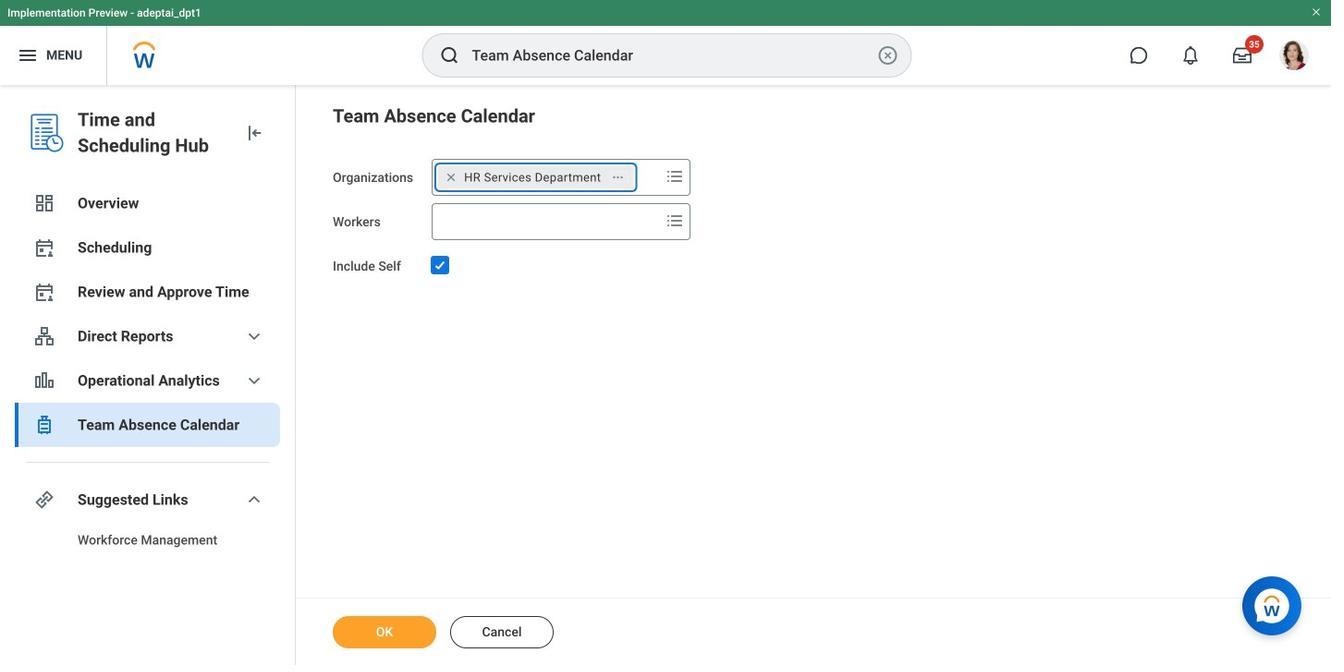 Task type: describe. For each thing, give the bounding box(es) containing it.
justify image
[[17, 44, 39, 67]]

link image
[[33, 489, 55, 511]]

x circle image
[[877, 44, 899, 67]]

transformation import image
[[243, 122, 265, 144]]

dashboard image
[[33, 192, 55, 214]]

notifications large image
[[1181, 46, 1200, 65]]

navigation pane region
[[0, 85, 296, 666]]

prompts image
[[664, 165, 686, 188]]

inbox large image
[[1233, 46, 1252, 65]]

view team image
[[33, 325, 55, 348]]

profile logan mcneil image
[[1279, 41, 1309, 74]]

Search field
[[433, 205, 660, 238]]



Task type: vqa. For each thing, say whether or not it's contained in the screenshot.
the 'link' "icon"
yes



Task type: locate. For each thing, give the bounding box(es) containing it.
hr services department, press delete to clear value. option
[[438, 166, 633, 189]]

prompts image
[[664, 210, 686, 232]]

check small image
[[429, 254, 451, 276]]

chevron down small image
[[243, 489, 265, 511]]

0 vertical spatial calendar user solid image
[[33, 237, 55, 259]]

time and scheduling hub element
[[78, 107, 228, 159]]

Search Workday  search field
[[472, 35, 873, 76]]

2 calendar user solid image from the top
[[33, 281, 55, 303]]

task timeoff image
[[33, 414, 55, 436]]

related actions image
[[611, 171, 624, 184]]

calendar user solid image down dashboard "icon"
[[33, 237, 55, 259]]

banner
[[0, 0, 1331, 85]]

1 vertical spatial calendar user solid image
[[33, 281, 55, 303]]

x small image
[[442, 168, 460, 187]]

calendar user solid image up view team icon at the left of the page
[[33, 281, 55, 303]]

1 calendar user solid image from the top
[[33, 237, 55, 259]]

chart image
[[33, 370, 55, 392]]

close environment banner image
[[1311, 6, 1322, 18]]

hr services department element
[[464, 169, 601, 186]]

calendar user solid image
[[33, 237, 55, 259], [33, 281, 55, 303]]

search image
[[439, 44, 461, 67]]



